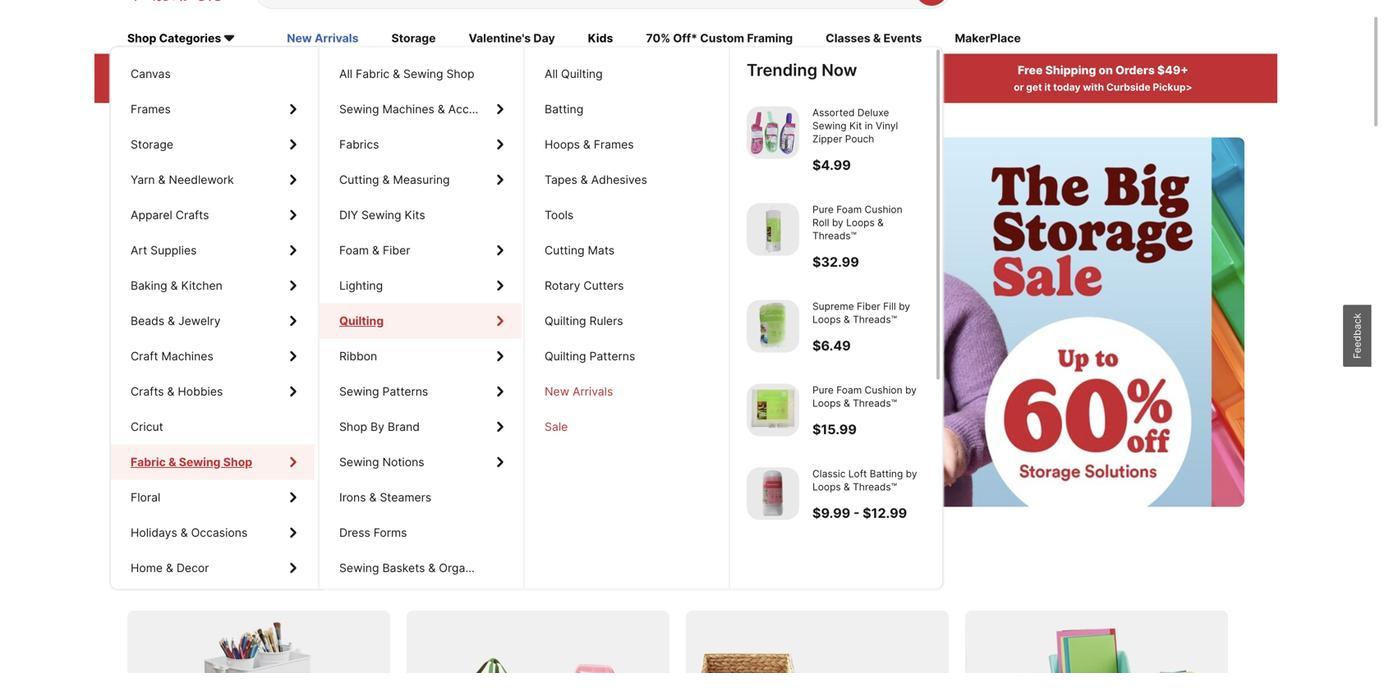 Task type: vqa. For each thing, say whether or not it's contained in the screenshot.
the leftmost Make
no



Task type: describe. For each thing, give the bounding box(es) containing it.
pure foam cushion roll by loops & threads™
[[813, 204, 903, 242]]

shop by brand link
[[320, 410, 522, 445]]

beads & jewelry for kids
[[131, 314, 221, 328]]

canvas link for 70% off* custom framing
[[111, 56, 315, 92]]

cutting & measuring
[[339, 173, 450, 187]]

craft machines link for 70% off* custom framing
[[111, 339, 315, 374]]

canvas link for new arrivals
[[111, 56, 315, 92]]

threads™ for $6.49
[[853, 314, 897, 326]]

sale link
[[525, 410, 727, 445]]

purchases
[[324, 63, 385, 77]]

craft for storage
[[131, 350, 158, 364]]

floral link for valentine's day
[[111, 480, 315, 516]]

shop by brand
[[339, 420, 420, 434]]

holidays & occasions for 70% off* custom framing
[[131, 526, 248, 540]]

crafts & hobbies for kids
[[131, 385, 223, 399]]

holidays & occasions for shop categories
[[131, 526, 248, 540]]

classes & events
[[826, 31, 922, 45]]

supplies for kids
[[151, 244, 197, 258]]

0 vertical spatial new arrivals
[[287, 31, 359, 45]]

quilting patterns
[[545, 350, 635, 364]]

yarn for new arrivals
[[131, 173, 155, 187]]

vinyl
[[876, 120, 898, 132]]

organize!
[[378, 248, 561, 299]]

$9.99 - $12.99
[[813, 506, 907, 522]]

holidays for new arrivals
[[131, 526, 177, 540]]

crafts & hobbies link for 70% off* custom framing
[[111, 374, 315, 410]]

fabric for valentine's day
[[131, 456, 164, 470]]

ribbon link
[[320, 339, 522, 374]]

& inside 'pure foam cushion roll by loops & threads™'
[[878, 217, 884, 229]]

loops inside 'pure foam cushion roll by loops & threads™'
[[847, 217, 875, 229]]

apparel crafts link for storage
[[111, 198, 315, 233]]

cutting mats
[[545, 244, 615, 258]]

all fabric & sewing shop
[[339, 67, 475, 81]]

sale
[[545, 420, 568, 434]]

lighting link
[[320, 268, 522, 304]]

colorful plastic storage bins image
[[966, 612, 1229, 674]]

patterns for sewing patterns
[[383, 385, 428, 399]]

quilting link
[[320, 304, 522, 339]]

holidays & occasions link for storage
[[111, 516, 315, 551]]

cutters
[[584, 279, 624, 293]]

free shipping on orders $49+ or get it today with curbside pickup>
[[1014, 63, 1193, 93]]

craft machines link for storage
[[111, 339, 315, 374]]

yarn & needlework link for 70% off* custom framing
[[111, 162, 315, 198]]

needlework for valentine's day
[[169, 173, 234, 187]]

supreme
[[813, 301, 854, 313]]

frames link for 70% off* custom framing
[[111, 92, 315, 127]]

beads for new arrivals
[[131, 314, 165, 328]]

hobbies for new arrivals
[[178, 385, 223, 399]]

floral for valentine's day
[[131, 491, 161, 505]]

fabric for storage
[[131, 456, 164, 470]]

$9.99
[[813, 506, 851, 522]]

craft machines for kids
[[131, 350, 214, 364]]

sewing patterns link
[[320, 374, 522, 410]]

on inside free shipping on orders $49+ or get it today with curbside pickup>
[[1099, 63, 1113, 77]]

& inside pure foam cushion by loops & threads™
[[844, 398, 850, 410]]

ribbon
[[339, 350, 377, 364]]

pure foam cushion by loops & threads™
[[813, 385, 917, 410]]

shipping
[[1046, 63, 1097, 77]]

home for shop categories
[[131, 562, 163, 576]]

0 vertical spatial storage
[[434, 310, 504, 335]]

home & decor for new arrivals
[[131, 562, 209, 576]]

patterns for quilting patterns
[[590, 350, 635, 364]]

1 vertical spatial new arrivals link
[[525, 374, 727, 410]]

all quilting link
[[525, 56, 727, 92]]

for
[[370, 565, 397, 589]]

rotary cutters link
[[525, 268, 727, 304]]

valentine's day
[[469, 31, 555, 45]]

baking for new arrivals
[[131, 279, 167, 293]]

canvas for shop categories
[[131, 67, 171, 81]]

needlework for kids
[[169, 173, 234, 187]]

0 horizontal spatial new arrivals link
[[287, 30, 359, 48]]

decor for kids
[[177, 562, 209, 576]]

sewing inside sewing baskets & organization link
[[339, 562, 379, 576]]

$32.99
[[813, 254, 859, 270]]

earn
[[644, 63, 670, 77]]

yarn for storage
[[131, 173, 155, 187]]

fabric & sewing shop for new arrivals
[[131, 456, 249, 470]]

home & decor for shop categories
[[131, 562, 209, 576]]

fabric & sewing shop link for valentine's day
[[111, 445, 315, 480]]

fabrics
[[339, 138, 379, 152]]

apparel crafts link for 70% off* custom framing
[[111, 198, 315, 233]]

crafts & hobbies link for new arrivals
[[111, 374, 315, 410]]

adhesives
[[591, 173, 648, 187]]

baking & kitchen link for storage
[[111, 268, 315, 304]]

roll
[[813, 217, 830, 229]]

apparel crafts link for kids
[[111, 198, 315, 233]]

sewing inside sewing patterns link
[[339, 385, 379, 399]]

with inside 20% off all regular price purchases with code daily23us. exclusions apply>
[[183, 82, 205, 93]]

batting link
[[525, 92, 727, 127]]

arrivals for left new arrivals "link"
[[315, 31, 359, 45]]

mats
[[588, 244, 615, 258]]

the big storage sale up to 60% off storage solutions with woman holding plastic containers image
[[127, 138, 1245, 508]]

dress forms
[[339, 526, 407, 540]]

holidays & occasions link for new arrivals
[[111, 516, 315, 551]]

0 horizontal spatial batting
[[545, 102, 584, 116]]

home & decor for 70% off* custom framing
[[131, 562, 209, 576]]

frames for new arrivals
[[131, 102, 171, 116]]

valentine's
[[469, 31, 531, 45]]

loft
[[849, 468, 867, 480]]

classic loft batting by loops & threads™
[[813, 468, 918, 493]]

rotary
[[545, 279, 581, 293]]

frames link for shop categories
[[111, 92, 315, 127]]

all for all fabric & sewing shop
[[339, 67, 353, 81]]

assorted
[[813, 107, 855, 119]]

supplies.
[[509, 310, 592, 335]]

beads for kids
[[131, 314, 165, 328]]

-
[[854, 506, 860, 522]]

in inside assorted deluxe sewing kit in vinyl zipper pouch
[[865, 120, 873, 132]]

foam & fiber
[[339, 244, 410, 258]]

baking & kitchen for shop categories
[[131, 279, 223, 293]]

art supplies link for classes & events
[[111, 233, 315, 268]]

steamers
[[380, 491, 432, 505]]

sewing inside assorted deluxe sewing kit in vinyl zipper pouch
[[813, 120, 847, 132]]

1 vertical spatial foam
[[339, 244, 369, 258]]

dress forms link
[[320, 516, 522, 551]]

kitchen for kids
[[181, 279, 223, 293]]

cutting for cutting mats
[[545, 244, 585, 258]]

to
[[248, 310, 267, 335]]

classes
[[826, 31, 871, 45]]

occasions for storage
[[191, 526, 248, 540]]

ready.
[[160, 248, 285, 299]]

shop categories
[[127, 31, 221, 45]]

yarn & needlework for new arrivals
[[131, 173, 234, 187]]

20%
[[179, 63, 205, 77]]

get
[[1027, 82, 1043, 93]]

frames link for new arrivals
[[111, 92, 315, 127]]

apparel crafts for storage
[[131, 208, 209, 222]]

art supplies for new arrivals
[[131, 244, 197, 258]]

in inside earn 9% in rewards when you use your michaels™ credit card.³ details & apply>
[[693, 63, 703, 77]]

apparel crafts for 70% off* custom framing
[[131, 208, 209, 222]]

art supplies for storage
[[131, 244, 197, 258]]

quilting up you
[[561, 67, 603, 81]]

tools link
[[525, 198, 727, 233]]

shop inside "link"
[[339, 420, 367, 434]]

machines for shop categories
[[161, 350, 214, 364]]

craft machines link for valentine's day
[[111, 339, 315, 374]]

lighting
[[339, 279, 383, 293]]

batting inside classic loft batting by loops & threads™
[[870, 468, 903, 480]]

card.³
[[732, 82, 762, 93]]

baking for 70% off* custom framing
[[131, 279, 167, 293]]

art supplies for shop categories
[[131, 244, 197, 258]]

curbside
[[1107, 82, 1151, 93]]

events
[[884, 31, 922, 45]]

white rolling cart with art supplies image
[[127, 612, 390, 674]]

new for the bottom new arrivals "link"
[[545, 385, 570, 399]]

creative
[[208, 565, 286, 589]]

forms
[[374, 526, 407, 540]]

1 vertical spatial storage
[[291, 565, 365, 589]]

60%
[[272, 310, 312, 335]]

orders
[[1116, 63, 1155, 77]]

70%
[[646, 31, 671, 45]]

makerplace
[[955, 31, 1021, 45]]

your
[[623, 82, 645, 93]]

cushion for $32.99
[[865, 204, 903, 216]]

fabric & sewing shop for storage
[[131, 456, 249, 470]]

tapes
[[545, 173, 578, 187]]

storage for shop categories
[[131, 138, 173, 152]]

frames for storage
[[131, 102, 171, 116]]

three water hyacinth baskets in white, brown and tan image
[[686, 612, 949, 674]]

frames for 70% off* custom framing
[[131, 102, 171, 116]]

floral link for new arrivals
[[111, 480, 315, 516]]

home & decor for valentine's day
[[131, 562, 209, 576]]

apparel for shop categories
[[131, 208, 172, 222]]

pure for $15.99
[[813, 385, 834, 396]]

now
[[822, 60, 858, 80]]

rewards
[[706, 63, 755, 77]]

fabric & sewing shop link for storage
[[111, 445, 315, 480]]

hobbies for kids
[[178, 385, 223, 399]]

& inside supreme fiber fill by loops & threads™
[[844, 314, 850, 326]]

kitchen for new arrivals
[[181, 279, 223, 293]]

holidays & occasions for classes & events
[[131, 526, 248, 540]]

fabric & sewing shop for valentine's day
[[131, 456, 249, 470]]

kit
[[850, 120, 862, 132]]

$12.99
[[863, 506, 907, 522]]

storage for classes & events
[[131, 138, 173, 152]]

deluxe
[[858, 107, 890, 119]]

70% off* custom framing
[[646, 31, 793, 45]]

cutting & measuring link
[[320, 162, 522, 198]]

beads for valentine's day
[[131, 314, 165, 328]]

you
[[584, 82, 601, 93]]

fabric & sewing shop for classes & events
[[131, 456, 249, 470]]

apparel for valentine's day
[[131, 208, 172, 222]]

cushion for $15.99
[[865, 385, 903, 396]]

day
[[534, 31, 555, 45]]

supreme fiber fill by loops & threads™
[[813, 301, 911, 326]]

with inside free shipping on orders $49+ or get it today with curbside pickup>
[[1083, 82, 1105, 93]]

craft machines for storage
[[131, 350, 214, 364]]

yarn & needlework link for storage
[[111, 162, 315, 198]]

supplies for 70% off* custom framing
[[151, 244, 197, 258]]

exclusions
[[293, 82, 345, 93]]



Task type: locate. For each thing, give the bounding box(es) containing it.
0 vertical spatial in
[[693, 63, 703, 77]]

art supplies for valentine's day
[[131, 244, 197, 258]]

home & decor link
[[111, 551, 315, 586], [111, 551, 315, 586], [111, 551, 315, 586], [111, 551, 315, 586], [111, 551, 315, 586], [111, 551, 315, 586], [111, 551, 315, 586], [111, 551, 315, 586]]

loops inside classic loft batting by loops & threads™
[[813, 482, 841, 493]]

batting down 'when' on the left top of the page
[[545, 102, 584, 116]]

threads™ inside supreme fiber fill by loops & threads™
[[853, 314, 897, 326]]

yarn & needlework for 70% off* custom framing
[[131, 173, 234, 187]]

2 pure from the top
[[813, 385, 834, 396]]

kitchen for classes & events
[[181, 279, 223, 293]]

up
[[219, 310, 243, 335]]

item undefined image for $9.99 - $12.99
[[747, 468, 800, 521]]

& inside classic loft batting by loops & threads™
[[844, 482, 850, 493]]

by for $15.99
[[906, 385, 917, 396]]

cushion inside 'pure foam cushion roll by loops & threads™'
[[865, 204, 903, 216]]

baking & kitchen link
[[111, 268, 315, 304], [111, 268, 315, 304], [111, 268, 315, 304], [111, 268, 315, 304], [111, 268, 315, 304], [111, 268, 315, 304], [111, 268, 315, 304], [111, 268, 315, 304]]

crafts
[[176, 208, 209, 222], [176, 208, 209, 222], [176, 208, 209, 222], [176, 208, 209, 222], [176, 208, 209, 222], [176, 208, 209, 222], [176, 208, 209, 222], [176, 208, 209, 222], [131, 385, 164, 399], [131, 385, 164, 399], [131, 385, 164, 399], [131, 385, 164, 399], [131, 385, 164, 399], [131, 385, 164, 399], [131, 385, 164, 399], [131, 385, 164, 399]]

craft machines link
[[111, 339, 315, 374], [111, 339, 315, 374], [111, 339, 315, 374], [111, 339, 315, 374], [111, 339, 315, 374], [111, 339, 315, 374], [111, 339, 315, 374], [111, 339, 315, 374]]

code
[[207, 82, 231, 93]]

storage down dress at the bottom of the page
[[291, 565, 365, 589]]

1 horizontal spatial arrivals
[[573, 385, 613, 399]]

fiber left fill
[[857, 301, 881, 313]]

quilting
[[561, 67, 603, 81], [339, 314, 384, 328], [545, 314, 586, 328], [545, 350, 586, 364]]

craft machines for shop categories
[[131, 350, 214, 364]]

all inside 20% off all regular price purchases with code daily23us. exclusions apply>
[[228, 63, 244, 77]]

loops inside pure foam cushion by loops & threads™
[[813, 398, 841, 410]]

holiday storage containers image
[[407, 612, 670, 674]]

new arrivals link up 'price'
[[287, 30, 359, 48]]

1 horizontal spatial new
[[545, 385, 570, 399]]

by for $9.99 - $12.99
[[906, 468, 918, 480]]

apply>
[[809, 82, 844, 93]]

frames for shop categories
[[131, 102, 171, 116]]

1 horizontal spatial patterns
[[590, 350, 635, 364]]

holidays for valentine's day
[[131, 526, 177, 540]]

cushion down supreme fiber fill by loops & threads™
[[865, 385, 903, 396]]

quilting for quilting
[[339, 314, 384, 328]]

0 vertical spatial arrivals
[[315, 31, 359, 45]]

all inside all quilting link
[[545, 67, 558, 81]]

item undefined image for $32.99
[[747, 203, 800, 256]]

machines for storage
[[161, 350, 214, 364]]

patterns up brand
[[383, 385, 428, 399]]

0 vertical spatial fiber
[[383, 244, 410, 258]]

item undefined image down details in the top of the page
[[747, 106, 800, 159]]

loops inside supreme fiber fill by loops & threads™
[[813, 314, 841, 326]]

1 cushion from the top
[[865, 204, 903, 216]]

item undefined image left $15.99
[[747, 384, 800, 437]]

item undefined image left classic
[[747, 468, 800, 521]]

threads™ inside classic loft batting by loops & threads™
[[853, 482, 897, 493]]

accessories
[[448, 102, 514, 116]]

1 with from the left
[[183, 82, 205, 93]]

cutting
[[339, 173, 379, 187], [545, 244, 585, 258]]

5 item undefined image from the top
[[747, 468, 800, 521]]

in right "9%"
[[693, 63, 703, 77]]

jewelry for valentine's day
[[178, 314, 221, 328]]

off*
[[673, 31, 698, 45]]

quilting down "rotary"
[[545, 314, 586, 328]]

sewing baskets & organization link
[[320, 551, 522, 586]]

1 horizontal spatial batting
[[870, 468, 903, 480]]

notions
[[383, 456, 425, 470]]

beads & jewelry for valentine's day
[[131, 314, 221, 328]]

irons & steamers link
[[320, 480, 522, 516]]

1 vertical spatial on
[[179, 565, 203, 589]]

credit
[[700, 82, 730, 93]]

home & decor link for valentine's day
[[111, 551, 315, 586]]

new arrivals up 'price'
[[287, 31, 359, 45]]

1 vertical spatial patterns
[[383, 385, 428, 399]]

1 horizontal spatial cutting
[[545, 244, 585, 258]]

quilting rulers
[[545, 314, 623, 328]]

0 horizontal spatial cutting
[[339, 173, 379, 187]]

canvas link for classes & events
[[111, 56, 315, 92]]

hobbies for shop categories
[[178, 385, 223, 399]]

sewing
[[404, 67, 443, 81], [339, 102, 379, 116], [813, 120, 847, 132], [362, 208, 401, 222], [339, 385, 379, 399], [178, 456, 218, 470], [178, 456, 218, 470], [178, 456, 218, 470], [178, 456, 218, 470], [178, 456, 218, 470], [178, 456, 218, 470], [178, 456, 218, 470], [179, 456, 221, 470], [339, 456, 379, 470], [339, 562, 379, 576]]

fiber
[[383, 244, 410, 258], [857, 301, 881, 313]]

occasions
[[191, 526, 248, 540], [191, 526, 248, 540], [191, 526, 248, 540], [191, 526, 248, 540], [191, 526, 248, 540], [191, 526, 248, 540], [191, 526, 248, 540], [191, 526, 248, 540]]

patterns
[[590, 350, 635, 364], [383, 385, 428, 399]]

2 vertical spatial foam
[[837, 385, 862, 396]]

with right today
[[1083, 82, 1105, 93]]

1 horizontal spatial on
[[1099, 63, 1113, 77]]

canvas
[[131, 67, 171, 81], [131, 67, 171, 81], [131, 67, 171, 81], [131, 67, 171, 81], [131, 67, 171, 81], [131, 67, 171, 81], [131, 67, 171, 81], [131, 67, 171, 81]]

threads™ down loft
[[853, 482, 897, 493]]

beads & jewelry link
[[111, 304, 315, 339], [111, 304, 315, 339], [111, 304, 315, 339], [111, 304, 315, 339], [111, 304, 315, 339], [111, 304, 315, 339], [111, 304, 315, 339], [111, 304, 315, 339]]

custom
[[700, 31, 745, 45]]

holidays & occasions for kids
[[131, 526, 248, 540]]

2 horizontal spatial all
[[545, 67, 558, 81]]

beads & jewelry for 70% off* custom framing
[[131, 314, 221, 328]]

assorted deluxe sewing kit in vinyl zipper pouch
[[813, 107, 898, 145]]

0 horizontal spatial on
[[179, 565, 203, 589]]

new
[[287, 31, 312, 45], [545, 385, 570, 399]]

1 vertical spatial in
[[865, 120, 873, 132]]

threads™ up $15.99
[[853, 398, 897, 410]]

sewing machines & accessories
[[339, 102, 514, 116]]

craft machines for new arrivals
[[131, 350, 214, 364]]

item undefined image left $6.49
[[747, 300, 800, 353]]

by inside supreme fiber fill by loops & threads™
[[899, 301, 911, 313]]

loops right roll
[[847, 217, 875, 229]]

beads & jewelry for storage
[[131, 314, 221, 328]]

quilting down the lighting
[[339, 314, 384, 328]]

1 vertical spatial cushion
[[865, 385, 903, 396]]

yarn & needlework for kids
[[131, 173, 234, 187]]

cutting for cutting & measuring
[[339, 173, 379, 187]]

apply>
[[347, 82, 381, 93]]

framing
[[747, 31, 793, 45]]

9%
[[672, 63, 690, 77]]

storage down the organize!
[[434, 310, 504, 335]]

holidays for kids
[[131, 526, 177, 540]]

kitchen for shop categories
[[181, 279, 223, 293]]

pure
[[813, 204, 834, 216], [813, 385, 834, 396]]

foam up $15.99
[[837, 385, 862, 396]]

cricut for shop categories
[[131, 420, 163, 434]]

foam inside 'pure foam cushion roll by loops & threads™'
[[837, 204, 862, 216]]

frames for valentine's day
[[131, 102, 171, 116]]

fiber down diy sewing kits
[[383, 244, 410, 258]]

0 horizontal spatial patterns
[[383, 385, 428, 399]]

quilting down supplies. at the top left
[[545, 350, 586, 364]]

sewing inside sewing machines & accessories link
[[339, 102, 379, 116]]

fabric for new arrivals
[[131, 456, 164, 470]]

machines for new arrivals
[[161, 350, 214, 364]]

storage for 70% off* custom framing
[[131, 138, 173, 152]]

0 vertical spatial new
[[287, 31, 312, 45]]

kitchen for storage
[[181, 279, 223, 293]]

holidays for storage
[[131, 526, 177, 540]]

storage for new arrivals
[[131, 138, 173, 152]]

rulers
[[590, 314, 623, 328]]

home for classes & events
[[131, 562, 163, 576]]

beads & jewelry link for shop categories
[[111, 304, 315, 339]]

canvas for new arrivals
[[131, 67, 171, 81]]

baking & kitchen for classes & events
[[131, 279, 223, 293]]

0 horizontal spatial with
[[183, 82, 205, 93]]

1 vertical spatial pure
[[813, 385, 834, 396]]

baking & kitchen link for new arrivals
[[111, 268, 315, 304]]

foam for $32.99
[[837, 204, 862, 216]]

new arrivals down quilting patterns
[[545, 385, 613, 399]]

2 cushion from the top
[[865, 385, 903, 396]]

home for valentine's day
[[131, 562, 163, 576]]

$49+
[[1158, 63, 1189, 77]]

0 horizontal spatial in
[[693, 63, 703, 77]]

sewing machines & accessories link
[[320, 92, 522, 127]]

makerplace link
[[955, 30, 1021, 48]]

by inside classic loft batting by loops & threads™
[[906, 468, 918, 480]]

0 vertical spatial cushion
[[865, 204, 903, 216]]

floral for kids
[[131, 491, 161, 505]]

arrivals up purchases
[[315, 31, 359, 45]]

diy sewing kits link
[[320, 198, 522, 233]]

threads™ inside 'pure foam cushion roll by loops & threads™'
[[813, 230, 857, 242]]

apparel for storage
[[131, 208, 172, 222]]

craft machines
[[131, 350, 214, 364], [131, 350, 214, 364], [131, 350, 214, 364], [131, 350, 214, 364], [131, 350, 214, 364], [131, 350, 214, 364], [131, 350, 214, 364], [131, 350, 214, 364]]

today
[[1054, 82, 1081, 93]]

1 horizontal spatial storage
[[434, 310, 504, 335]]

apparel crafts link
[[111, 198, 315, 233], [111, 198, 315, 233], [111, 198, 315, 233], [111, 198, 315, 233], [111, 198, 315, 233], [111, 198, 315, 233], [111, 198, 315, 233], [111, 198, 315, 233]]

holidays & occasions link
[[111, 516, 315, 551], [111, 516, 315, 551], [111, 516, 315, 551], [111, 516, 315, 551], [111, 516, 315, 551], [111, 516, 315, 551], [111, 516, 315, 551], [111, 516, 315, 551]]

0 vertical spatial on
[[1099, 63, 1113, 77]]

new up sale
[[545, 385, 570, 399]]

threads™ down fill
[[853, 314, 897, 326]]

frames link
[[111, 92, 315, 127], [111, 92, 315, 127], [111, 92, 315, 127], [111, 92, 315, 127], [111, 92, 315, 127], [111, 92, 315, 127], [111, 92, 315, 127], [111, 92, 315, 127]]

threads™
[[813, 230, 857, 242], [853, 314, 897, 326], [853, 398, 897, 410], [853, 482, 897, 493]]

beads & jewelry for new arrivals
[[131, 314, 221, 328]]

loops up $15.99
[[813, 398, 841, 410]]

cricut link for shop categories
[[111, 410, 315, 445]]

irons
[[339, 491, 366, 505]]

jewelry for classes & events
[[178, 314, 221, 328]]

details
[[765, 82, 798, 93]]

craft machines for classes & events
[[131, 350, 214, 364]]

foam down diy
[[339, 244, 369, 258]]

crafts & hobbies for shop categories
[[131, 385, 223, 399]]

free
[[1018, 63, 1043, 77]]

canvas link
[[111, 56, 315, 92], [111, 56, 315, 92], [111, 56, 315, 92], [111, 56, 315, 92], [111, 56, 315, 92], [111, 56, 315, 92], [111, 56, 315, 92], [111, 56, 315, 92]]

1 vertical spatial new arrivals
[[545, 385, 613, 399]]

apparel crafts
[[131, 208, 209, 222], [131, 208, 209, 222], [131, 208, 209, 222], [131, 208, 209, 222], [131, 208, 209, 222], [131, 208, 209, 222], [131, 208, 209, 222], [131, 208, 209, 222]]

all quilting
[[545, 67, 603, 81]]

kits
[[405, 208, 425, 222]]

fabric & sewing shop link
[[111, 445, 315, 480], [111, 445, 315, 480], [111, 445, 315, 480], [111, 445, 315, 480], [111, 445, 315, 480], [111, 445, 315, 480], [111, 445, 315, 480], [111, 445, 315, 480]]

home & decor for kids
[[131, 562, 209, 576]]

all right off
[[228, 63, 244, 77]]

baking & kitchen link for 70% off* custom framing
[[111, 268, 315, 304]]

sewing notions link
[[320, 445, 522, 480]]

$4.99
[[813, 157, 851, 173]]

arrivals
[[315, 31, 359, 45], [573, 385, 613, 399]]

irons & steamers
[[339, 491, 432, 505]]

frames link for classes & events
[[111, 92, 315, 127]]

baking
[[131, 279, 167, 293], [131, 279, 167, 293], [131, 279, 167, 293], [131, 279, 167, 293], [131, 279, 167, 293], [131, 279, 167, 293], [131, 279, 167, 293], [131, 279, 167, 293]]

1 vertical spatial arrivals
[[573, 385, 613, 399]]

2 item undefined image from the top
[[747, 203, 800, 256]]

all up the apply> in the left top of the page
[[339, 67, 353, 81]]

fabrics link
[[320, 127, 522, 162]]

sewing patterns
[[339, 385, 428, 399]]

crafts & hobbies link for valentine's day
[[111, 374, 315, 410]]

canvas for classes & events
[[131, 67, 171, 81]]

0 vertical spatial batting
[[545, 102, 584, 116]]

1 horizontal spatial fiber
[[857, 301, 881, 313]]

0 vertical spatial patterns
[[590, 350, 635, 364]]

beads
[[131, 314, 165, 328], [131, 314, 165, 328], [131, 314, 165, 328], [131, 314, 165, 328], [131, 314, 165, 328], [131, 314, 165, 328], [131, 314, 165, 328], [131, 314, 165, 328]]

2 with from the left
[[1083, 82, 1105, 93]]

all fabric & sewing shop link
[[320, 56, 522, 92]]

art for new arrivals
[[131, 244, 147, 258]]

score
[[160, 310, 214, 335]]

on up curbside
[[1099, 63, 1113, 77]]

apparel
[[131, 208, 172, 222], [131, 208, 172, 222], [131, 208, 172, 222], [131, 208, 172, 222], [131, 208, 172, 222], [131, 208, 172, 222], [131, 208, 172, 222], [131, 208, 172, 222]]

1 vertical spatial fiber
[[857, 301, 881, 313]]

quilting for quilting rulers
[[545, 314, 586, 328]]

fabric & sewing shop link for kids
[[111, 445, 315, 480]]

apparel for kids
[[131, 208, 172, 222]]

frames inside hoops & frames link
[[594, 138, 634, 152]]

item undefined image
[[747, 106, 800, 159], [747, 203, 800, 256], [747, 300, 800, 353], [747, 384, 800, 437], [747, 468, 800, 521]]

cutting mats link
[[525, 233, 727, 268]]

off
[[317, 310, 342, 335]]

pure inside pure foam cushion by loops & threads™
[[813, 385, 834, 396]]

new up 'price'
[[287, 31, 312, 45]]

1 vertical spatial batting
[[870, 468, 903, 480]]

pure inside 'pure foam cushion roll by loops & threads™'
[[813, 204, 834, 216]]

all up 'when' on the left top of the page
[[545, 67, 558, 81]]

space.
[[461, 565, 525, 589]]

0 horizontal spatial fiber
[[383, 244, 410, 258]]

home & decor for storage
[[131, 562, 209, 576]]

loops down the supreme
[[813, 314, 841, 326]]

quilting patterns link
[[525, 339, 727, 374]]

apparel crafts link for valentine's day
[[111, 198, 315, 233]]

1 horizontal spatial new arrivals
[[545, 385, 613, 399]]

cricut link for valentine's day
[[111, 410, 315, 445]]

baking & kitchen for kids
[[131, 279, 223, 293]]

pure up roll
[[813, 204, 834, 216]]

0 horizontal spatial new
[[287, 31, 312, 45]]

by inside 'pure foam cushion roll by loops & threads™'
[[832, 217, 844, 229]]

0 vertical spatial cutting
[[339, 173, 379, 187]]

fill
[[884, 301, 896, 313]]

threads™ for $9.99 - $12.99
[[853, 482, 897, 493]]

ready. set. organize!
[[160, 248, 561, 299]]

3 item undefined image from the top
[[747, 300, 800, 353]]

on right save
[[179, 565, 203, 589]]

threads™ inside pure foam cushion by loops & threads™
[[853, 398, 897, 410]]

20% off all regular price purchases with code daily23us. exclusions apply>
[[179, 63, 385, 93]]

patterns down the rulers
[[590, 350, 635, 364]]

quilting rulers link
[[525, 304, 727, 339]]

holidays & occasions for valentine's day
[[131, 526, 248, 540]]

foam inside pure foam cushion by loops & threads™
[[837, 385, 862, 396]]

0 horizontal spatial new arrivals
[[287, 31, 359, 45]]

canvas link for storage
[[111, 56, 315, 92]]

brand
[[388, 420, 420, 434]]

storage for storage
[[131, 138, 173, 152]]

1 item undefined image from the top
[[747, 106, 800, 159]]

threads™ down roll
[[813, 230, 857, 242]]

hoops
[[545, 138, 580, 152]]

fiber inside supreme fiber fill by loops & threads™
[[857, 301, 881, 313]]

1 horizontal spatial in
[[865, 120, 873, 132]]

fabric for kids
[[131, 456, 164, 470]]

with down 20%
[[183, 82, 205, 93]]

1 vertical spatial new
[[545, 385, 570, 399]]

art for 70% off* custom framing
[[131, 244, 147, 258]]

yarn & needlework link for shop categories
[[111, 162, 315, 198]]

art supplies for classes & events
[[131, 244, 197, 258]]

cutting up "rotary"
[[545, 244, 585, 258]]

by
[[371, 420, 385, 434]]

craft for valentine's day
[[131, 350, 158, 364]]

machines inside sewing machines & accessories link
[[383, 102, 435, 116]]

0 vertical spatial new arrivals link
[[287, 30, 359, 48]]

item undefined image left roll
[[747, 203, 800, 256]]

home & decor
[[131, 562, 209, 576], [131, 562, 209, 576], [131, 562, 209, 576], [131, 562, 209, 576], [131, 562, 209, 576], [131, 562, 209, 576], [131, 562, 209, 576], [131, 562, 209, 576]]

1 horizontal spatial new arrivals link
[[525, 374, 727, 410]]

sewing inside all fabric & sewing shop link
[[404, 67, 443, 81]]

fabric for 70% off* custom framing
[[131, 456, 164, 470]]

0 horizontal spatial all
[[228, 63, 244, 77]]

fabric & sewing shop
[[131, 456, 249, 470], [131, 456, 249, 470], [131, 456, 249, 470], [131, 456, 249, 470], [131, 456, 249, 470], [131, 456, 249, 470], [131, 456, 249, 470], [131, 456, 252, 470]]

1 horizontal spatial with
[[1083, 82, 1105, 93]]

decor for classes & events
[[177, 562, 209, 576]]

yarn & needlework
[[131, 173, 234, 187], [131, 173, 234, 187], [131, 173, 234, 187], [131, 173, 234, 187], [131, 173, 234, 187], [131, 173, 234, 187], [131, 173, 234, 187], [131, 173, 234, 187]]

all inside all fabric & sewing shop link
[[339, 67, 353, 81]]

cricut link for storage
[[111, 410, 315, 445]]

1 vertical spatial cutting
[[545, 244, 585, 258]]

michaels™
[[648, 82, 697, 93]]

cricut for 70% off* custom framing
[[131, 420, 163, 434]]

decor for 70% off* custom framing
[[177, 562, 209, 576]]

hoops & frames link
[[525, 127, 727, 162]]

baking for classes & events
[[131, 279, 167, 293]]

new arrivals link down quilting patterns
[[525, 374, 727, 410]]

shop categories link
[[127, 30, 254, 48]]

hobbies
[[178, 385, 223, 399], [178, 385, 223, 399], [178, 385, 223, 399], [178, 385, 223, 399], [178, 385, 223, 399], [178, 385, 223, 399], [178, 385, 223, 399], [178, 385, 223, 399]]

hoops & frames
[[545, 138, 634, 152]]

organization
[[439, 562, 508, 576]]

in right kit
[[865, 120, 873, 132]]

art supplies for kids
[[131, 244, 197, 258]]

1 horizontal spatial all
[[339, 67, 353, 81]]

craft
[[131, 350, 158, 364], [131, 350, 158, 364], [131, 350, 158, 364], [131, 350, 158, 364], [131, 350, 158, 364], [131, 350, 158, 364], [131, 350, 158, 364], [131, 350, 158, 364]]

floral link for classes & events
[[111, 480, 315, 516]]

measuring
[[393, 173, 450, 187]]

new for left new arrivals "link"
[[287, 31, 312, 45]]

loops down classic
[[813, 482, 841, 493]]

categories
[[159, 31, 221, 45]]

batting right loft
[[870, 468, 903, 480]]

crafts & hobbies for storage
[[131, 385, 223, 399]]

& inside earn 9% in rewards when you use your michaels™ credit card.³ details & apply>
[[800, 82, 807, 93]]

sewing inside diy sewing kits link
[[362, 208, 401, 222]]

4 item undefined image from the top
[[747, 384, 800, 437]]

cutting down fabrics
[[339, 173, 379, 187]]

every
[[402, 565, 456, 589]]

0 vertical spatial foam
[[837, 204, 862, 216]]

1 pure from the top
[[813, 204, 834, 216]]

0 horizontal spatial arrivals
[[315, 31, 359, 45]]

0 horizontal spatial storage
[[291, 565, 365, 589]]

arrivals down quilting patterns
[[573, 385, 613, 399]]

decor for storage
[[177, 562, 209, 576]]

pure up $15.99
[[813, 385, 834, 396]]

foam down the $4.99
[[837, 204, 862, 216]]

cushion inside pure foam cushion by loops & threads™
[[865, 385, 903, 396]]

cushion down pouch at top
[[865, 204, 903, 216]]

beads & jewelry link for storage
[[111, 304, 315, 339]]

0 vertical spatial pure
[[813, 204, 834, 216]]

by inside pure foam cushion by loops & threads™
[[906, 385, 917, 396]]



